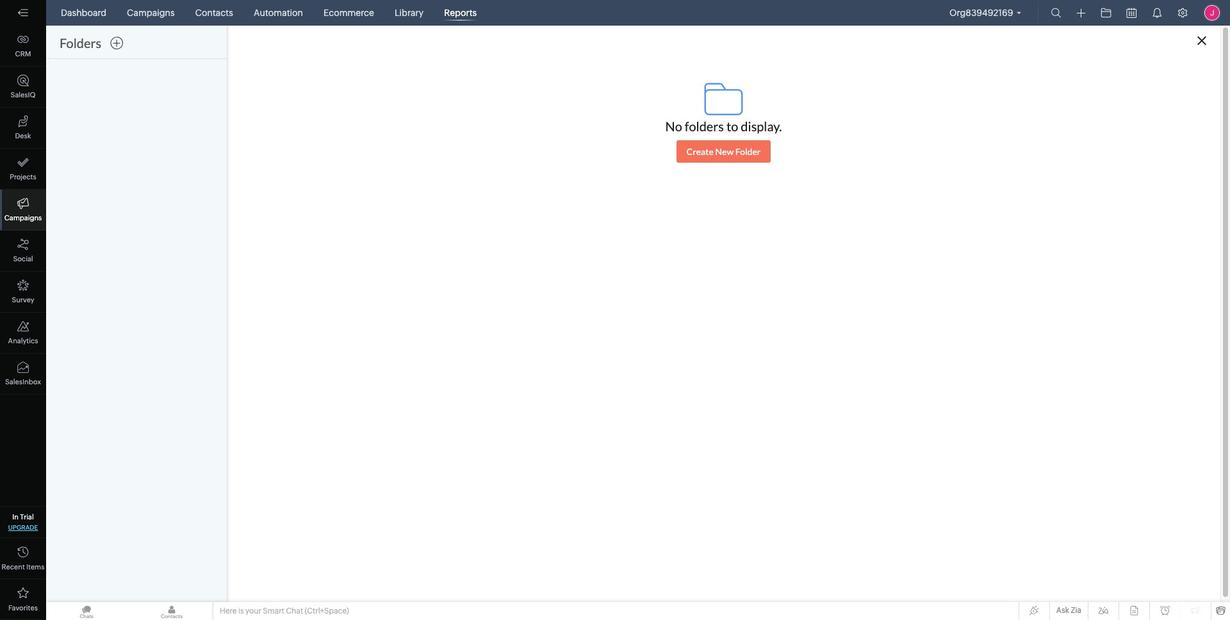 Task type: locate. For each thing, give the bounding box(es) containing it.
projects
[[10, 173, 36, 181]]

org839492169
[[950, 8, 1014, 18]]

campaigns up social 'link'
[[4, 214, 42, 222]]

campaigns link down projects
[[0, 190, 46, 231]]

crm link
[[0, 26, 46, 67]]

here is your smart chat (ctrl+space)
[[220, 607, 349, 616]]

0 vertical spatial campaigns link
[[122, 0, 180, 26]]

ecommerce
[[324, 8, 374, 18]]

salesinbox
[[5, 378, 41, 386]]

ask
[[1057, 606, 1070, 615]]

zia
[[1071, 606, 1082, 615]]

1 vertical spatial campaigns
[[4, 214, 42, 222]]

library link
[[390, 0, 429, 26]]

campaigns link left contacts
[[122, 0, 180, 26]]

chats image
[[46, 603, 127, 620]]

is
[[238, 607, 244, 616]]

desk link
[[0, 108, 46, 149]]

salesiq link
[[0, 67, 46, 108]]

campaigns
[[127, 8, 175, 18], [4, 214, 42, 222]]

projects link
[[0, 149, 46, 190]]

reports
[[444, 8, 477, 18]]

0 vertical spatial campaigns
[[127, 8, 175, 18]]

campaigns left contacts
[[127, 8, 175, 18]]

in trial upgrade
[[8, 513, 38, 531]]

reports link
[[439, 0, 482, 26]]

dashboard
[[61, 8, 106, 18]]

salesiq
[[11, 91, 36, 99]]

1 vertical spatial campaigns link
[[0, 190, 46, 231]]

calendar image
[[1127, 8, 1137, 18]]

contacts link
[[190, 0, 238, 26]]

salesinbox link
[[0, 354, 46, 395]]

items
[[26, 563, 44, 571]]

survey
[[12, 296, 34, 304]]

contacts
[[195, 8, 233, 18]]

campaigns link
[[122, 0, 180, 26], [0, 190, 46, 231]]



Task type: describe. For each thing, give the bounding box(es) containing it.
upgrade
[[8, 524, 38, 531]]

in
[[12, 513, 19, 521]]

contacts image
[[131, 603, 212, 620]]

1 horizontal spatial campaigns
[[127, 8, 175, 18]]

social link
[[0, 231, 46, 272]]

0 horizontal spatial campaigns link
[[0, 190, 46, 231]]

automation
[[254, 8, 303, 18]]

here
[[220, 607, 237, 616]]

search image
[[1051, 8, 1062, 18]]

analytics link
[[0, 313, 46, 354]]

ask zia
[[1057, 606, 1082, 615]]

analytics
[[8, 337, 38, 345]]

dashboard link
[[56, 0, 112, 26]]

0 horizontal spatial campaigns
[[4, 214, 42, 222]]

notifications image
[[1152, 8, 1163, 18]]

configure settings image
[[1178, 8, 1188, 18]]

ecommerce link
[[319, 0, 379, 26]]

1 horizontal spatial campaigns link
[[122, 0, 180, 26]]

smart
[[263, 607, 285, 616]]

trial
[[20, 513, 34, 521]]

favorites
[[8, 604, 38, 612]]

desk
[[15, 132, 31, 140]]

recent
[[2, 563, 25, 571]]

chat
[[286, 607, 303, 616]]

your
[[245, 607, 261, 616]]

automation link
[[249, 0, 308, 26]]

recent items
[[2, 563, 44, 571]]

crm
[[15, 50, 31, 58]]

library
[[395, 8, 424, 18]]

quick actions image
[[1077, 8, 1086, 18]]

survey link
[[0, 272, 46, 313]]

social
[[13, 255, 33, 263]]

folder image
[[1101, 8, 1112, 18]]

(ctrl+space)
[[305, 607, 349, 616]]



Task type: vqa. For each thing, say whether or not it's contained in the screenshot.
NOTIFICATIONS icon
yes



